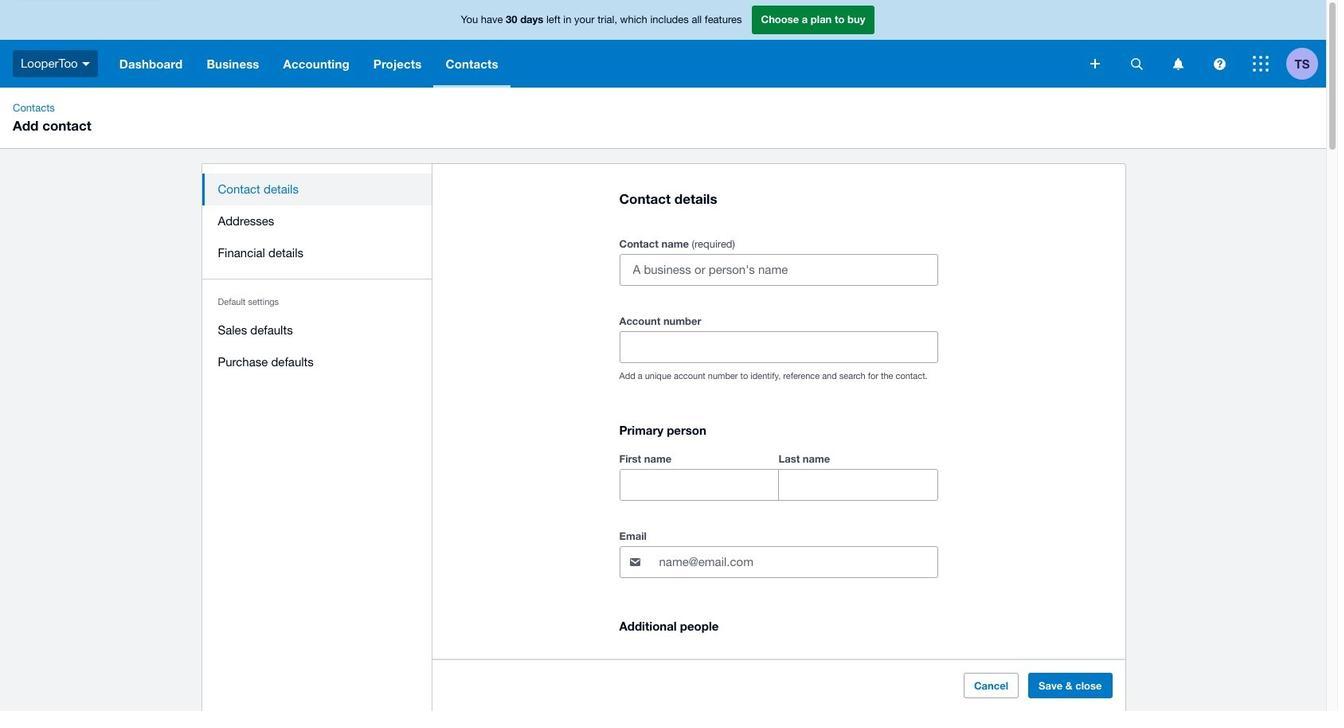 Task type: locate. For each thing, give the bounding box(es) containing it.
name@email.com text field
[[658, 548, 937, 578]]

svg image
[[1131, 58, 1143, 70], [1173, 58, 1184, 70]]

0 horizontal spatial svg image
[[1131, 58, 1143, 70]]

1 horizontal spatial svg image
[[1173, 58, 1184, 70]]

None field
[[620, 332, 937, 363], [620, 470, 778, 501], [779, 470, 937, 501], [620, 332, 937, 363], [620, 470, 778, 501], [779, 470, 937, 501]]

banner
[[0, 0, 1327, 88]]

svg image
[[1253, 56, 1269, 72], [1214, 58, 1226, 70], [1091, 59, 1100, 69], [82, 62, 90, 66]]

menu
[[202, 164, 432, 388]]

group
[[620, 450, 938, 501]]



Task type: vqa. For each thing, say whether or not it's contained in the screenshot.
el icon
no



Task type: describe. For each thing, give the bounding box(es) containing it.
2 svg image from the left
[[1173, 58, 1184, 70]]

1 svg image from the left
[[1131, 58, 1143, 70]]

A business or person's name field
[[620, 255, 937, 285]]



